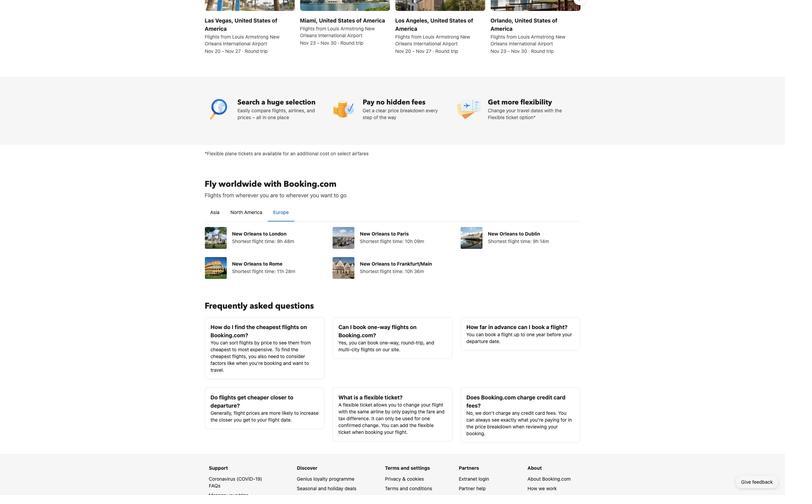 Task type: describe. For each thing, give the bounding box(es) containing it.
flights, inside search a huge selection easily compare flights, airlines, and prices – all in one place
[[272, 107, 287, 113]]

year
[[536, 331, 545, 337]]

reviewing
[[526, 424, 547, 429]]

0 vertical spatial one-
[[368, 324, 380, 330]]

1 vertical spatial one-
[[380, 340, 390, 345]]

orleans inside new orleans to london shortest flight time: 9h 48m
[[244, 231, 262, 236]]

europe
[[273, 209, 289, 215]]

flights inside do flights get cheaper closer to departure? generally, flight prices are more likely to increase the closer you get to your flight date.
[[219, 394, 236, 400]]

armstrong inside las vegas, united states of america flights from louis armstrong new orleans international airport nov 20 - nov 27 · round trip
[[245, 34, 268, 39]]

booking.com for does
[[481, 394, 516, 400]]

one inside search a huge selection easily compare flights, airlines, and prices – all in one place
[[268, 114, 276, 120]]

the left fare
[[418, 409, 425, 414]]

north
[[230, 209, 243, 215]]

how do i find the cheapest flights on booking.com? you can sort flights by price to see them from cheapest to most expensive. to find the cheapest flights, you also need to consider factors like when you're booking and want to travel.
[[211, 324, 311, 373]]

orleans inside new orleans to frankfurt/main shortest flight time: 10h 36m
[[372, 261, 390, 267]]

airline
[[370, 409, 384, 414]]

login
[[478, 476, 489, 482]]

your inside get more flexibility change your travel dates with the flexible ticket option*
[[506, 107, 516, 113]]

sort
[[229, 340, 238, 345]]

book left the way,
[[367, 340, 378, 345]]

from inside fly worldwide with booking.com flights from wherever you are to wherever you want to go
[[223, 192, 234, 198]]

can inside how do i find the cheapest flights on booking.com? you can sort flights by price to see them from cheapest to most expensive. to find the cheapest flights, you also need to consider factors like when you're booking and want to travel.
[[220, 340, 228, 345]]

genius loyalty programme link
[[297, 476, 354, 482]]

does
[[466, 394, 480, 400]]

23 for miami, united states of america
[[310, 40, 316, 46]]

add
[[400, 422, 408, 428]]

ticket?
[[385, 394, 403, 400]]

14m
[[540, 238, 549, 244]]

need
[[268, 353, 279, 359]]

feedback
[[752, 479, 773, 485]]

departure
[[466, 338, 488, 344]]

and down & at the bottom right of the page
[[400, 485, 408, 491]]

by inside what is a flexible ticket? a flexible ticket allows you to change your flight with the same airline by only paying the fare and tax difference. it can only be used for one confirmed change. you can add the flexible ticket when booking your flight.
[[385, 409, 390, 414]]

0 vertical spatial are
[[254, 150, 261, 156]]

the inside "does booking.com charge credit card fees? no, we don't charge any credit card fees. you can always see exactly what you're paying for in the price breakdown when reviewing your booking."
[[466, 424, 473, 429]]

available
[[262, 150, 282, 156]]

airfares
[[352, 150, 369, 156]]

date. inside do flights get cheaper closer to departure? generally, flight prices are more likely to increase the closer you get to your flight date.
[[281, 417, 292, 423]]

and inside search a huge selection easily compare flights, airlines, and prices – all in one place
[[307, 107, 315, 113]]

paying inside "does booking.com charge credit card fees? no, we don't charge any credit card fees. you can always see exactly what you're paying for in the price breakdown when reviewing your booking."
[[545, 417, 559, 423]]

0 vertical spatial get
[[237, 394, 246, 400]]

new inside new orleans to london shortest flight time: 9h 48m
[[232, 231, 242, 236]]

coronavirus (covid-19) faqs link
[[209, 476, 262, 488]]

additional
[[297, 150, 318, 156]]

you inside the can i book one-way flights on booking.com? yes, you can book one-way, round-trip, and multi-city flights on our site.
[[349, 340, 357, 345]]

option*
[[519, 114, 536, 120]]

trip inside miami, united states of america flights from louis armstrong new orleans international airport nov 23 - nov 30 · round trip
[[356, 40, 363, 46]]

deals
[[345, 485, 356, 491]]

1 vertical spatial cheapest
[[211, 346, 231, 352]]

to up europe
[[279, 192, 284, 198]]

is
[[354, 394, 358, 400]]

round inside las vegas, united states of america flights from louis armstrong new orleans international airport nov 20 - nov 27 · round trip
[[245, 48, 259, 54]]

and down loyalty
[[318, 485, 326, 491]]

help
[[476, 485, 486, 491]]

23 for orlando, united states of america
[[501, 48, 506, 54]]

search a huge selection easily compare flights, airlines, and prices – all in one place
[[237, 97, 316, 120]]

fare
[[426, 409, 435, 414]]

orlando,
[[491, 17, 513, 23]]

cheaper
[[247, 394, 269, 400]]

armstrong inside miami, united states of america flights from louis armstrong new orleans international airport nov 23 - nov 30 · round trip
[[340, 25, 364, 31]]

booking.com? inside how do i find the cheapest flights on booking.com? you can sort flights by price to see them from cheapest to most expensive. to find the cheapest flights, you also need to consider factors like when you're booking and want to travel.
[[211, 332, 248, 338]]

you inside how do i find the cheapest flights on booking.com? you can sort flights by price to see them from cheapest to most expensive. to find the cheapest flights, you also need to consider factors like when you're booking and want to travel.
[[211, 340, 219, 345]]

a down advance
[[497, 331, 500, 337]]

states inside miami, united states of america flights from louis armstrong new orleans international airport nov 23 - nov 30 · round trip
[[338, 17, 355, 23]]

to inside what is a flexible ticket? a flexible ticket allows you to change your flight with the same airline by only paying the fare and tax difference. it can only be used for one confirmed change. you can add the flexible ticket when booking your flight.
[[398, 402, 402, 408]]

2 vertical spatial cheapest
[[211, 353, 231, 359]]

new inside new orleans to dublin shortest flight time: 9h 14m
[[488, 231, 498, 236]]

support
[[209, 465, 228, 471]]

on right cost
[[331, 150, 336, 156]]

programme
[[329, 476, 354, 482]]

new inside miami, united states of america flights from louis armstrong new orleans international airport nov 23 - nov 30 · round trip
[[365, 25, 375, 31]]

seasonal and holiday deals link
[[297, 485, 356, 491]]

flight inside new orleans to paris shortest flight time: 10h 09m
[[380, 238, 391, 244]]

0 horizontal spatial ticket
[[338, 429, 351, 435]]

you inside how do i find the cheapest flights on booking.com? you can sort flights by price to see them from cheapest to most expensive. to find the cheapest flights, you also need to consider factors like when you're booking and want to travel.
[[248, 353, 256, 359]]

miami, united states of america flights from louis armstrong new orleans international airport nov 23 - nov 30 · round trip
[[300, 17, 385, 46]]

when inside "does booking.com charge credit card fees? no, we don't charge any credit card fees. you can always see exactly what you're paying for in the price breakdown when reviewing your booking."
[[513, 424, 525, 429]]

on inside how do i find the cheapest flights on booking.com? you can sort flights by price to see them from cheapest to most expensive. to find the cheapest flights, you also need to consider factors like when you're booking and want to travel.
[[300, 324, 307, 330]]

in inside how far in advance can i book a flight? you can book a flight up to one year before your departure date.
[[488, 324, 493, 330]]

genius
[[297, 476, 312, 482]]

likely
[[282, 410, 293, 416]]

trip inside orlando, united states of america flights from louis armstrong new orleans international airport nov 23 - nov 30 · round trip
[[546, 48, 554, 54]]

27 for angeles,
[[426, 48, 431, 54]]

19)
[[255, 476, 262, 482]]

about for about
[[528, 465, 542, 471]]

can inside the can i book one-way flights on booking.com? yes, you can book one-way, round-trip, and multi-city flights on our site.
[[358, 340, 366, 345]]

you left 'go'
[[310, 192, 319, 198]]

flight down departure?
[[234, 410, 245, 416]]

1 vertical spatial get
[[243, 417, 250, 423]]

north america button
[[225, 203, 268, 221]]

can inside "does booking.com charge credit card fees? no, we don't charge any credit card fees. you can always see exactly what you're paying for in the price breakdown when reviewing your booking."
[[466, 417, 474, 423]]

of inside orlando, united states of america flights from louis armstrong new orleans international airport nov 23 - nov 30 · round trip
[[552, 17, 557, 23]]

how for how far in advance can i book a flight?
[[466, 324, 478, 330]]

want inside fly worldwide with booking.com flights from wherever you are to wherever you want to go
[[320, 192, 332, 198]]

from inside las vegas, united states of america flights from louis armstrong new orleans international airport nov 20 - nov 27 · round trip
[[221, 34, 231, 39]]

flights inside los angeles, united states of america flights from louis armstrong new orleans international airport nov 20 - nov 27 · round trip
[[395, 34, 410, 39]]

los
[[395, 17, 405, 23]]

0 vertical spatial find
[[235, 324, 245, 330]]

region containing las vegas, united states of america
[[199, 0, 586, 57]]

booking inside what is a flexible ticket? a flexible ticket allows you to change your flight with the same airline by only paying the fare and tax difference. it can only be used for one confirmed change. you can add the flexible ticket when booking your flight.
[[365, 429, 383, 435]]

orleans inside los angeles, united states of america flights from louis armstrong new orleans international airport nov 20 - nov 27 · round trip
[[395, 40, 412, 46]]

*flexible
[[205, 150, 224, 156]]

9h for 48m
[[277, 238, 283, 244]]

your left 'flight.'
[[384, 429, 394, 435]]

shortest for new orleans to london shortest flight time: 9h 48m
[[232, 238, 251, 244]]

round-
[[401, 340, 416, 345]]

frequently
[[205, 300, 248, 312]]

flights up most
[[239, 340, 253, 345]]

09m
[[414, 238, 424, 244]]

vegas,
[[215, 17, 233, 23]]

before
[[547, 331, 561, 337]]

0 vertical spatial cheapest
[[256, 324, 281, 330]]

on up round-
[[410, 324, 417, 330]]

1 vertical spatial flexible
[[343, 402, 359, 408]]

48m
[[284, 238, 294, 244]]

orlando, united states of america flights from louis armstrong new orleans international airport nov 23 - nov 30 · round trip
[[491, 17, 565, 54]]

- inside las vegas, united states of america flights from louis armstrong new orleans international airport nov 20 - nov 27 · round trip
[[222, 48, 224, 54]]

frankfurt/main
[[397, 261, 432, 267]]

change
[[488, 107, 505, 113]]

–
[[252, 114, 255, 120]]

new inside las vegas, united states of america flights from louis armstrong new orleans international airport nov 20 - nov 27 · round trip
[[270, 34, 280, 39]]

shortest for new orleans to frankfurt/main shortest flight time: 10h 36m
[[360, 268, 379, 274]]

angeles,
[[406, 17, 429, 23]]

to
[[275, 346, 280, 352]]

1 vertical spatial card
[[535, 410, 545, 416]]

of inside miami, united states of america flights from louis armstrong new orleans international airport nov 23 - nov 30 · round trip
[[356, 17, 362, 23]]

0 horizontal spatial for
[[283, 150, 289, 156]]

dublin
[[525, 231, 540, 236]]

louis inside miami, united states of america flights from louis armstrong new orleans international airport nov 23 - nov 30 · round trip
[[327, 25, 339, 31]]

the up consider on the left
[[291, 346, 298, 352]]

paying inside what is a flexible ticket? a flexible ticket allows you to change your flight with the same airline by only paying the fare and tax difference. it can only be used for one confirmed change. you can add the flexible ticket when booking your flight.
[[402, 409, 417, 414]]

questions
[[275, 300, 314, 312]]

how for how do i find the cheapest flights on booking.com?
[[211, 324, 222, 330]]

from inside miami, united states of america flights from louis armstrong new orleans international airport nov 23 - nov 30 · round trip
[[316, 25, 326, 31]]

louis inside los angeles, united states of america flights from louis armstrong new orleans international airport nov 20 - nov 27 · round trip
[[423, 34, 434, 39]]

time: for dublin
[[521, 238, 531, 244]]

0 vertical spatial credit
[[537, 394, 552, 400]]

with inside get more flexibility change your travel dates with the flexible ticket option*
[[544, 107, 553, 113]]

terms for terms and settings
[[385, 465, 399, 471]]

want inside how do i find the cheapest flights on booking.com? you can sort flights by price to see them from cheapest to most expensive. to find the cheapest flights, you also need to consider factors like when you're booking and want to travel.
[[293, 360, 303, 366]]

11h
[[277, 268, 284, 274]]

*flexible plane tickets are available for an additional cost on select airfares
[[205, 150, 369, 156]]

more inside get more flexibility change your travel dates with the flexible ticket option*
[[501, 97, 519, 107]]

go
[[340, 192, 347, 198]]

book down the far
[[485, 331, 496, 337]]

all
[[256, 114, 261, 120]]

20 for los angeles, united states of america
[[405, 48, 411, 54]]

to down consider on the left
[[304, 360, 309, 366]]

way inside the can i book one-way flights on booking.com? yes, you can book one-way, round-trip, and multi-city flights on our site.
[[380, 324, 390, 330]]

can down be
[[391, 422, 399, 428]]

used
[[402, 415, 413, 421]]

you up the europe button
[[260, 192, 269, 198]]

flights, inside how do i find the cheapest flights on booking.com? you can sort flights by price to see them from cheapest to most expensive. to find the cheapest flights, you also need to consider factors like when you're booking and want to travel.
[[232, 353, 247, 359]]

flights inside fly worldwide with booking.com flights from wherever you are to wherever you want to go
[[205, 192, 221, 198]]

hidden
[[386, 97, 410, 107]]

them
[[288, 340, 299, 345]]

shortest for new orleans to dublin shortest flight time: 9h 14m
[[488, 238, 507, 244]]

conditions
[[409, 485, 432, 491]]

most
[[238, 346, 249, 352]]

can up the up
[[518, 324, 527, 330]]

to inside new orleans to frankfurt/main shortest flight time: 10h 36m
[[391, 261, 396, 267]]

you're
[[530, 417, 543, 423]]

airport inside los angeles, united states of america flights from louis armstrong new orleans international airport nov 20 - nov 27 · round trip
[[442, 40, 458, 46]]

international inside las vegas, united states of america flights from louis armstrong new orleans international airport nov 20 - nov 27 · round trip
[[223, 40, 251, 46]]

a inside search a huge selection easily compare flights, airlines, and prices – all in one place
[[261, 97, 265, 107]]

a up before at the right of page
[[546, 324, 549, 330]]

flights inside miami, united states of america flights from louis armstrong new orleans international airport nov 23 - nov 30 · round trip
[[300, 25, 315, 31]]

orleans inside new orleans to paris shortest flight time: 10h 09m
[[372, 231, 390, 236]]

multi-
[[338, 346, 351, 352]]

flexible
[[488, 114, 505, 120]]

1 vertical spatial closer
[[219, 417, 232, 423]]

the down frequently asked questions
[[246, 324, 255, 330]]

1 horizontal spatial closer
[[270, 394, 287, 400]]

27 for vegas,
[[235, 48, 241, 54]]

i inside how far in advance can i book a flight? you can book a flight up to one year before your departure date.
[[529, 324, 530, 330]]

on left our
[[376, 346, 381, 352]]

date. inside how far in advance can i book a flight? you can book a flight up to one year before your departure date.
[[489, 338, 500, 344]]

2 vertical spatial flexible
[[418, 422, 434, 428]]

to up the to
[[273, 340, 278, 345]]

new inside new orleans to paris shortest flight time: 10h 09m
[[360, 231, 370, 236]]

time: for london
[[265, 238, 276, 244]]

· inside los angeles, united states of america flights from louis armstrong new orleans international airport nov 20 - nov 27 · round trip
[[433, 48, 434, 54]]

same
[[357, 409, 369, 414]]

your inside how far in advance can i book a flight? you can book a flight up to one year before your departure date.
[[562, 331, 572, 337]]

see inside how do i find the cheapest flights on booking.com? you can sort flights by price to see them from cheapest to most expensive. to find the cheapest flights, you also need to consider factors like when you're booking and want to travel.
[[279, 340, 287, 345]]

when inside what is a flexible ticket? a flexible ticket allows you to change your flight with the same airline by only paying the fare and tax difference. it can only be used for one confirmed change. you can add the flexible ticket when booking your flight.
[[352, 429, 364, 435]]

pay
[[363, 97, 374, 107]]

flights up them
[[282, 324, 299, 330]]

0 vertical spatial flexible
[[364, 394, 383, 400]]

1 vertical spatial credit
[[521, 410, 534, 416]]

1 vertical spatial find
[[281, 346, 290, 352]]

coronavirus (covid-19) faqs
[[209, 476, 262, 488]]

louis inside las vegas, united states of america flights from louis armstrong new orleans international airport nov 20 - nov 27 · round trip
[[232, 34, 244, 39]]

flight inside new orleans to london shortest flight time: 9h 48m
[[252, 238, 263, 244]]

flights right city
[[361, 346, 374, 352]]

to inside new orleans to paris shortest flight time: 10h 09m
[[391, 231, 396, 236]]

tax
[[338, 415, 345, 421]]

international inside los angeles, united states of america flights from louis armstrong new orleans international airport nov 20 - nov 27 · round trip
[[414, 40, 441, 46]]

can right it
[[376, 415, 384, 421]]

no
[[376, 97, 385, 107]]

work
[[546, 485, 557, 491]]

are inside fly worldwide with booking.com flights from wherever you are to wherever you want to go
[[270, 192, 278, 198]]

place
[[277, 114, 289, 120]]

when inside how do i find the cheapest flights on booking.com? you can sort flights by price to see them from cheapest to most expensive. to find the cheapest flights, you also need to consider factors like when you're booking and want to travel.
[[236, 360, 248, 366]]

new orleans to paris shortest flight time: 10h 09m
[[360, 231, 424, 244]]

1 wherever from the left
[[236, 192, 258, 198]]

expensive.
[[250, 346, 274, 352]]

select
[[337, 150, 351, 156]]

international inside miami, united states of america flights from louis armstrong new orleans international airport nov 23 - nov 30 · round trip
[[318, 32, 346, 38]]

yes,
[[338, 340, 348, 345]]

the down used
[[409, 422, 417, 428]]

booking.
[[466, 430, 485, 436]]

1 horizontal spatial ticket
[[360, 402, 372, 408]]

get inside get more flexibility change your travel dates with the flexible ticket option*
[[488, 97, 500, 107]]

orleans inside las vegas, united states of america flights from louis armstrong new orleans international airport nov 20 - nov 27 · round trip
[[205, 40, 222, 46]]

any
[[512, 410, 520, 416]]

united inside las vegas, united states of america flights from louis armstrong new orleans international airport nov 20 - nov 27 · round trip
[[235, 17, 252, 23]]

to down cheaper on the left of the page
[[251, 417, 256, 423]]

give feedback
[[741, 479, 773, 485]]

increase
[[300, 410, 319, 416]]

to down sort
[[232, 346, 237, 352]]

search
[[237, 97, 260, 107]]

from inside los angeles, united states of america flights from louis armstrong new orleans international airport nov 20 - nov 27 · round trip
[[411, 34, 421, 39]]

departure?
[[211, 402, 240, 409]]



Task type: vqa. For each thing, say whether or not it's contained in the screenshot.
accessible within the Upper floors accessible by elevator
no



Task type: locate. For each thing, give the bounding box(es) containing it.
flexibility
[[520, 97, 552, 107]]

0 horizontal spatial credit
[[521, 410, 534, 416]]

30 for orlando,
[[521, 48, 527, 54]]

you're
[[249, 360, 263, 366]]

i right do
[[232, 324, 233, 330]]

also
[[258, 353, 267, 359]]

· inside las vegas, united states of america flights from louis armstrong new orleans international airport nov 20 - nov 27 · round trip
[[242, 48, 243, 54]]

1 horizontal spatial 20
[[405, 48, 411, 54]]

flexible down is
[[343, 402, 359, 408]]

shortest
[[232, 238, 251, 244], [360, 238, 379, 244], [488, 238, 507, 244], [232, 268, 251, 274], [360, 268, 379, 274]]

a right is
[[360, 394, 363, 400]]

23
[[310, 40, 316, 46], [501, 48, 506, 54]]

america inside button
[[244, 209, 262, 215]]

1 united from the left
[[235, 17, 252, 23]]

are right tickets
[[254, 150, 261, 156]]

1 horizontal spatial 23
[[501, 48, 506, 54]]

change
[[403, 402, 420, 408]]

30 inside miami, united states of america flights from louis armstrong new orleans international airport nov 23 - nov 30 · round trip
[[331, 40, 336, 46]]

round
[[340, 40, 355, 46], [245, 48, 259, 54], [435, 48, 449, 54], [531, 48, 545, 54]]

0 horizontal spatial paying
[[402, 409, 417, 414]]

fees.
[[546, 410, 557, 416]]

0 horizontal spatial more
[[269, 410, 281, 416]]

3 states from the left
[[449, 17, 466, 23]]

0 horizontal spatial i
[[232, 324, 233, 330]]

you
[[466, 331, 475, 337], [211, 340, 219, 345], [558, 410, 566, 416], [381, 422, 389, 428]]

new inside orlando, united states of america flights from louis armstrong new orleans international airport nov 23 - nov 30 · round trip
[[556, 34, 565, 39]]

0 horizontal spatial closer
[[219, 417, 232, 423]]

0 horizontal spatial 23
[[310, 40, 316, 46]]

tab list
[[205, 203, 580, 222]]

how inside how far in advance can i book a flight? you can book a flight up to one year before your departure date.
[[466, 324, 478, 330]]

united right 'miami,'
[[319, 17, 337, 23]]

time: for rome
[[265, 268, 276, 274]]

travel.
[[211, 367, 224, 373]]

1 horizontal spatial breakdown
[[487, 424, 511, 429]]

1 vertical spatial get
[[363, 107, 371, 113]]

1 horizontal spatial price
[[388, 107, 399, 113]]

america inside orlando, united states of america flights from louis armstrong new orleans international airport nov 23 - nov 30 · round trip
[[491, 25, 513, 32]]

2 20 from the left
[[405, 48, 411, 54]]

flight inside new orleans to dublin shortest flight time: 9h 14m
[[508, 238, 519, 244]]

like
[[227, 360, 235, 366]]

from down 'miami,'
[[316, 25, 326, 31]]

to right likely
[[294, 410, 299, 416]]

orleans inside new orleans to dublin shortest flight time: 9h 14m
[[499, 231, 518, 236]]

privacy & cookies link
[[385, 476, 424, 482]]

0 vertical spatial with
[[544, 107, 553, 113]]

1 vertical spatial about
[[528, 476, 541, 482]]

1 vertical spatial one
[[526, 331, 535, 337]]

with inside fly worldwide with booking.com flights from wherever you are to wherever you want to go
[[264, 178, 282, 190]]

you inside what is a flexible ticket? a flexible ticket allows you to change your flight with the same airline by only paying the fare and tax difference. it can only be used for one confirmed change. you can add the flexible ticket when booking your flight.
[[388, 402, 396, 408]]

23 inside orlando, united states of america flights from louis armstrong new orleans international airport nov 23 - nov 30 · round trip
[[501, 48, 506, 54]]

way down hidden
[[388, 114, 396, 120]]

wherever up europe
[[286, 192, 309, 198]]

shortest right new orleans to rome image
[[232, 268, 251, 274]]

1 20 from the left
[[215, 48, 221, 54]]

from
[[316, 25, 326, 31], [221, 34, 231, 39], [411, 34, 421, 39], [506, 34, 517, 39], [223, 192, 234, 198], [301, 340, 311, 345]]

1 9h from the left
[[277, 238, 283, 244]]

· inside orlando, united states of america flights from louis armstrong new orleans international airport nov 23 - nov 30 · round trip
[[528, 48, 530, 54]]

step
[[363, 114, 372, 120]]

0 horizontal spatial card
[[535, 410, 545, 416]]

1 27 from the left
[[235, 48, 241, 54]]

· inside miami, united states of america flights from louis armstrong new orleans international airport nov 23 - nov 30 · round trip
[[338, 40, 339, 46]]

flight inside how far in advance can i book a flight? you can book a flight up to one year before your departure date.
[[501, 331, 513, 337]]

you left sort
[[211, 340, 219, 345]]

10h down paris
[[405, 238, 413, 244]]

flight down cheaper on the left of the page
[[268, 417, 279, 423]]

1 horizontal spatial card
[[554, 394, 565, 400]]

time: inside new orleans to rome shortest flight time: 11h 28m
[[265, 268, 276, 274]]

trip inside los angeles, united states of america flights from louis armstrong new orleans international airport nov 20 - nov 27 · round trip
[[451, 48, 458, 54]]

airport inside miami, united states of america flights from louis armstrong new orleans international airport nov 23 - nov 30 · round trip
[[347, 32, 362, 38]]

shortest for new orleans to paris shortest flight time: 10h 09m
[[360, 238, 379, 244]]

asia
[[210, 209, 219, 215]]

36m
[[414, 268, 424, 274]]

1 horizontal spatial booking.com
[[481, 394, 516, 400]]

1 vertical spatial we
[[539, 485, 545, 491]]

0 horizontal spatial want
[[293, 360, 303, 366]]

- inside orlando, united states of america flights from louis armstrong new orleans international airport nov 23 - nov 30 · round trip
[[508, 48, 510, 54]]

flexible up the allows
[[364, 394, 383, 400]]

0 horizontal spatial when
[[236, 360, 248, 366]]

1 about from the top
[[528, 465, 542, 471]]

1 vertical spatial 10h
[[405, 268, 413, 274]]

1 vertical spatial charge
[[496, 410, 511, 416]]

louis
[[327, 25, 339, 31], [232, 34, 244, 39], [423, 34, 434, 39], [518, 34, 530, 39]]

0 vertical spatial card
[[554, 394, 565, 400]]

booking.com
[[284, 178, 336, 190], [481, 394, 516, 400], [542, 476, 571, 482]]

we
[[475, 410, 481, 416], [539, 485, 545, 491]]

see inside "does booking.com charge credit card fees? no, we don't charge any credit card fees. you can always see exactly what you're paying for in the price breakdown when reviewing your booking."
[[492, 417, 499, 423]]

tab list containing asia
[[205, 203, 580, 222]]

to inside new orleans to london shortest flight time: 9h 48m
[[263, 231, 268, 236]]

a inside what is a flexible ticket? a flexible ticket allows you to change your flight with the same airline by only paying the fare and tax difference. it can only be used for one confirmed change. you can add the flexible ticket when booking your flight.
[[360, 394, 363, 400]]

1 horizontal spatial we
[[539, 485, 545, 491]]

flight up new orleans to frankfurt/main shortest flight time: 10h 36m
[[380, 238, 391, 244]]

region
[[199, 0, 586, 57]]

don't
[[483, 410, 494, 416]]

las vegas, united states of america flights from louis armstrong new orleans international airport nov 20 - nov 27 · round trip
[[205, 17, 280, 54]]

0 horizontal spatial booking
[[264, 360, 282, 366]]

2 vertical spatial one
[[422, 415, 430, 421]]

flight inside what is a flexible ticket? a flexible ticket allows you to change your flight with the same airline by only paying the fare and tax difference. it can only be used for one confirmed change. you can add the flexible ticket when booking your flight.
[[432, 402, 443, 408]]

prices for get
[[246, 410, 260, 416]]

new orleans to dublin image
[[461, 227, 482, 249]]

20 inside los angeles, united states of america flights from louis armstrong new orleans international airport nov 20 - nov 27 · round trip
[[405, 48, 411, 54]]

price
[[388, 107, 399, 113], [261, 340, 272, 345], [475, 424, 486, 429]]

one- up our
[[380, 340, 390, 345]]

genius loyalty programme
[[297, 476, 354, 482]]

the inside do flights get cheaper closer to departure? generally, flight prices are more likely to increase the closer you get to your flight date.
[[211, 417, 218, 423]]

0 horizontal spatial 9h
[[277, 238, 283, 244]]

to
[[279, 192, 284, 198], [334, 192, 339, 198], [263, 231, 268, 236], [391, 231, 396, 236], [519, 231, 524, 236], [263, 261, 268, 267], [391, 261, 396, 267], [521, 331, 525, 337], [273, 340, 278, 345], [232, 346, 237, 352], [280, 353, 285, 359], [304, 360, 309, 366], [288, 394, 293, 400], [398, 402, 402, 408], [294, 410, 299, 416], [251, 417, 256, 423]]

up
[[514, 331, 519, 337]]

0 vertical spatial 23
[[310, 40, 316, 46]]

new orleans to paris image
[[333, 227, 354, 249]]

trip inside las vegas, united states of america flights from louis armstrong new orleans international airport nov 20 - nov 27 · round trip
[[260, 48, 268, 54]]

i
[[232, 324, 233, 330], [350, 324, 352, 330], [529, 324, 530, 330]]

1 horizontal spatial by
[[385, 409, 390, 414]]

30 inside orlando, united states of america flights from louis armstrong new orleans international airport nov 23 - nov 30 · round trip
[[521, 48, 527, 54]]

and up privacy & cookies link
[[401, 465, 409, 471]]

want
[[320, 192, 332, 198], [293, 360, 303, 366]]

and
[[307, 107, 315, 113], [426, 340, 434, 345], [283, 360, 291, 366], [436, 409, 445, 414], [401, 465, 409, 471], [318, 485, 326, 491], [400, 485, 408, 491]]

2 vertical spatial in
[[568, 417, 572, 423]]

trip,
[[416, 340, 425, 345]]

0 horizontal spatial 27
[[235, 48, 241, 54]]

terms down privacy
[[385, 485, 398, 491]]

(covid-
[[237, 476, 255, 482]]

time: inside new orleans to frankfurt/main shortest flight time: 10h 36m
[[393, 268, 404, 274]]

and inside how do i find the cheapest flights on booking.com? you can sort flights by price to see them from cheapest to most expensive. to find the cheapest flights, you also need to consider factors like when you're booking and want to travel.
[[283, 360, 291, 366]]

0 vertical spatial only
[[392, 409, 401, 414]]

holiday
[[328, 485, 343, 491]]

0 horizontal spatial get
[[363, 107, 371, 113]]

how left do
[[211, 324, 222, 330]]

of inside los angeles, united states of america flights from louis armstrong new orleans international airport nov 20 - nov 27 · round trip
[[468, 17, 473, 23]]

united
[[235, 17, 252, 23], [319, 17, 337, 23], [430, 17, 448, 23], [515, 17, 532, 23]]

in
[[263, 114, 266, 120], [488, 324, 493, 330], [568, 417, 572, 423]]

to left dublin in the right top of the page
[[519, 231, 524, 236]]

1 vertical spatial 30
[[521, 48, 527, 54]]

3 united from the left
[[430, 17, 448, 23]]

ticket inside get more flexibility change your travel dates with the flexible ticket option*
[[506, 114, 518, 120]]

the up booking.
[[466, 424, 473, 429]]

2 booking.com? from the left
[[338, 332, 376, 338]]

1 vertical spatial price
[[261, 340, 272, 345]]

4 states from the left
[[534, 17, 551, 23]]

europe button
[[268, 203, 294, 221]]

trip
[[356, 40, 363, 46], [260, 48, 268, 54], [451, 48, 458, 54], [546, 48, 554, 54]]

generally,
[[211, 410, 232, 416]]

1 vertical spatial way
[[380, 324, 390, 330]]

time: down rome
[[265, 268, 276, 274]]

0 vertical spatial in
[[263, 114, 266, 120]]

miami,
[[300, 17, 318, 23]]

booking inside how do i find the cheapest flights on booking.com? you can sort flights by price to see them from cheapest to most expensive. to find the cheapest flights, you also need to consider factors like when you're booking and want to travel.
[[264, 360, 282, 366]]

2 horizontal spatial in
[[568, 417, 572, 423]]

9h inside new orleans to london shortest flight time: 9h 48m
[[277, 238, 283, 244]]

in inside search a huge selection easily compare flights, airlines, and prices – all in one place
[[263, 114, 266, 120]]

city
[[351, 346, 359, 352]]

we right no,
[[475, 410, 481, 416]]

partner help link
[[459, 485, 486, 491]]

new inside los angeles, united states of america flights from louis armstrong new orleans international airport nov 20 - nov 27 · round trip
[[460, 34, 470, 39]]

terms up privacy
[[385, 465, 399, 471]]

10h for 09m
[[405, 238, 413, 244]]

see up the to
[[279, 340, 287, 345]]

from down angeles, on the right top of the page
[[411, 34, 421, 39]]

to left rome
[[263, 261, 268, 267]]

are inside do flights get cheaper closer to departure? generally, flight prices are more likely to increase the closer you get to your flight date.
[[261, 410, 268, 416]]

0 horizontal spatial booking.com?
[[211, 332, 248, 338]]

2 united from the left
[[319, 17, 337, 23]]

to right need
[[280, 353, 285, 359]]

20 for las vegas, united states of america
[[215, 48, 221, 54]]

flight inside new orleans to rome shortest flight time: 11h 28m
[[252, 268, 263, 274]]

you down ticket?
[[388, 402, 396, 408]]

one inside what is a flexible ticket? a flexible ticket allows you to change your flight with the same airline by only paying the fare and tax difference. it can only be used for one confirmed change. you can add the flexible ticket when booking your flight.
[[422, 415, 430, 421]]

1 vertical spatial booking
[[365, 429, 383, 435]]

1 10h from the top
[[405, 238, 413, 244]]

prices
[[237, 114, 251, 120], [246, 410, 260, 416]]

get inside pay no hidden fees get a clear price breakdown every step of the way
[[363, 107, 371, 113]]

fly worldwide with booking.com flights from wherever you are to wherever you want to go
[[205, 178, 347, 198]]

price inside how do i find the cheapest flights on booking.com? you can sort flights by price to see them from cheapest to most expensive. to find the cheapest flights, you also need to consider factors like when you're booking and want to travel.
[[261, 340, 272, 345]]

10h for 36m
[[405, 268, 413, 274]]

1 horizontal spatial with
[[338, 409, 348, 414]]

easily
[[237, 107, 250, 113]]

you up city
[[349, 340, 357, 345]]

your down cheaper on the left of the page
[[257, 417, 267, 423]]

breakdown down exactly
[[487, 424, 511, 429]]

by down the allows
[[385, 409, 390, 414]]

2 horizontal spatial how
[[528, 485, 537, 491]]

shortest for new orleans to rome shortest flight time: 11h 28m
[[232, 268, 251, 274]]

0 vertical spatial one
[[268, 114, 276, 120]]

1 i from the left
[[232, 324, 233, 330]]

1 horizontal spatial flights,
[[272, 107, 287, 113]]

1 horizontal spatial credit
[[537, 394, 552, 400]]

discover
[[297, 465, 317, 471]]

when down the confirmed
[[352, 429, 364, 435]]

1 horizontal spatial how
[[466, 324, 478, 330]]

1 horizontal spatial find
[[281, 346, 290, 352]]

how far in advance can i book a flight? you can book a flight up to one year before your departure date.
[[466, 324, 572, 344]]

- down angeles, on the right top of the page
[[412, 48, 415, 54]]

9h down dublin in the right top of the page
[[533, 238, 539, 244]]

you inside "does booking.com charge credit card fees? no, we don't charge any credit card fees. you can always see exactly what you're paying for in the price breakdown when reviewing your booking."
[[558, 410, 566, 416]]

international inside orlando, united states of america flights from louis armstrong new orleans international airport nov 23 - nov 30 · round trip
[[509, 40, 536, 46]]

only
[[392, 409, 401, 414], [385, 415, 394, 421]]

- down vegas,
[[222, 48, 224, 54]]

1 vertical spatial paying
[[545, 417, 559, 423]]

2 vertical spatial ticket
[[338, 429, 351, 435]]

orleans down north america button
[[244, 231, 262, 236]]

price down hidden
[[388, 107, 399, 113]]

1 horizontal spatial see
[[492, 417, 499, 423]]

0 horizontal spatial with
[[264, 178, 282, 190]]

one left year at the right of the page
[[526, 331, 535, 337]]

date. down likely
[[281, 417, 292, 423]]

new orleans to london shortest flight time: 9h 48m
[[232, 231, 294, 244]]

extranet login
[[459, 476, 489, 482]]

0 horizontal spatial flights,
[[232, 353, 247, 359]]

1 horizontal spatial for
[[414, 415, 420, 421]]

0 vertical spatial we
[[475, 410, 481, 416]]

terms for terms and conditions
[[385, 485, 398, 491]]

and down consider on the left
[[283, 360, 291, 366]]

can up departure
[[476, 331, 484, 337]]

booking.com?
[[211, 332, 248, 338], [338, 332, 376, 338]]

flight
[[252, 238, 263, 244], [380, 238, 391, 244], [508, 238, 519, 244], [252, 268, 263, 274], [380, 268, 391, 274], [501, 331, 513, 337], [432, 402, 443, 408], [234, 410, 245, 416], [268, 417, 279, 423]]

20 down vegas,
[[215, 48, 221, 54]]

privacy
[[385, 476, 401, 482]]

are down cheaper on the left of the page
[[261, 410, 268, 416]]

2 10h from the top
[[405, 268, 413, 274]]

america down "los"
[[395, 25, 417, 32]]

price inside "does booking.com charge credit card fees? no, we don't charge any credit card fees. you can always see exactly what you're paying for in the price breakdown when reviewing your booking."
[[475, 424, 486, 429]]

2 wherever from the left
[[286, 192, 309, 198]]

america inside los angeles, united states of america flights from louis armstrong new orleans international airport nov 20 - nov 27 · round trip
[[395, 25, 417, 32]]

1 horizontal spatial booking.com?
[[338, 332, 376, 338]]

airport inside las vegas, united states of america flights from louis armstrong new orleans international airport nov 20 - nov 27 · round trip
[[252, 40, 267, 46]]

louis inside orlando, united states of america flights from louis armstrong new orleans international airport nov 23 - nov 30 · round trip
[[518, 34, 530, 39]]

wherever down worldwide
[[236, 192, 258, 198]]

2 horizontal spatial price
[[475, 424, 486, 429]]

flight.
[[395, 429, 408, 435]]

book
[[353, 324, 366, 330], [532, 324, 545, 330], [485, 331, 496, 337], [367, 340, 378, 345]]

1 horizontal spatial booking
[[365, 429, 383, 435]]

site.
[[391, 346, 400, 352]]

you inside do flights get cheaper closer to departure? generally, flight prices are more likely to increase the closer you get to your flight date.
[[234, 417, 242, 423]]

1 vertical spatial flights,
[[232, 353, 247, 359]]

2 about from the top
[[528, 476, 541, 482]]

0 horizontal spatial breakdown
[[400, 107, 424, 113]]

can i book one-way flights on booking.com? yes, you can book one-way, round-trip, and multi-city flights on our site.
[[338, 324, 434, 352]]

shortest inside new orleans to dublin shortest flight time: 9h 14m
[[488, 238, 507, 244]]

want down consider on the left
[[293, 360, 303, 366]]

0 horizontal spatial 30
[[331, 40, 336, 46]]

2 terms from the top
[[385, 485, 398, 491]]

booking.com for about
[[542, 476, 571, 482]]

fees
[[412, 97, 425, 107]]

date. down advance
[[489, 338, 500, 344]]

1 booking.com? from the left
[[211, 332, 248, 338]]

with inside what is a flexible ticket? a flexible ticket allows you to change your flight with the same airline by only paying the fare and tax difference. it can only be used for one confirmed change. you can add the flexible ticket when booking your flight.
[[338, 409, 348, 414]]

booking.com? up sort
[[211, 332, 248, 338]]

and inside what is a flexible ticket? a flexible ticket allows you to change your flight with the same airline by only paying the fare and tax difference. it can only be used for one confirmed change. you can add the flexible ticket when booking your flight.
[[436, 409, 445, 414]]

armstrong inside los angeles, united states of america flights from louis armstrong new orleans international airport nov 20 - nov 27 · round trip
[[436, 34, 459, 39]]

card up fees.
[[554, 394, 565, 400]]

for right used
[[414, 415, 420, 421]]

allows
[[373, 402, 387, 408]]

2 vertical spatial with
[[338, 409, 348, 414]]

0 vertical spatial booking
[[264, 360, 282, 366]]

0 vertical spatial paying
[[402, 409, 417, 414]]

1 horizontal spatial 27
[[426, 48, 431, 54]]

settings
[[411, 465, 430, 471]]

get down cheaper on the left of the page
[[243, 417, 250, 423]]

only left be
[[385, 415, 394, 421]]

your up fare
[[421, 402, 431, 408]]

and right fare
[[436, 409, 445, 414]]

booking.com up don't
[[481, 394, 516, 400]]

can left sort
[[220, 340, 228, 345]]

and right the trip,
[[426, 340, 434, 345]]

1 horizontal spatial when
[[352, 429, 364, 435]]

shortest right new orleans to paris image
[[360, 238, 379, 244]]

0 vertical spatial terms
[[385, 465, 399, 471]]

terms and settings
[[385, 465, 430, 471]]

price up expensive.
[[261, 340, 272, 345]]

1 vertical spatial ticket
[[360, 402, 372, 408]]

do
[[224, 324, 230, 330]]

in inside "does booking.com charge credit card fees? no, we don't charge any credit card fees. you can always see exactly what you're paying for in the price breakdown when reviewing your booking."
[[568, 417, 572, 423]]

from down vegas,
[[221, 34, 231, 39]]

shortest inside new orleans to paris shortest flight time: 10h 09m
[[360, 238, 379, 244]]

flight inside new orleans to frankfurt/main shortest flight time: 10h 36m
[[380, 268, 391, 274]]

flight?
[[551, 324, 568, 330]]

you down departure?
[[234, 417, 242, 423]]

i right can
[[350, 324, 352, 330]]

new orleans to frankfurt/main image
[[333, 257, 354, 279]]

1 vertical spatial want
[[293, 360, 303, 366]]

when down what on the right bottom
[[513, 424, 525, 429]]

flights inside las vegas, united states of america flights from louis armstrong new orleans international airport nov 20 - nov 27 · round trip
[[205, 34, 219, 39]]

flights down "los"
[[395, 34, 410, 39]]

flights up the way,
[[392, 324, 409, 330]]

you
[[260, 192, 269, 198], [310, 192, 319, 198], [349, 340, 357, 345], [248, 353, 256, 359], [388, 402, 396, 408], [234, 417, 242, 423]]

booking.com inside fly worldwide with booking.com flights from wherever you are to wherever you want to go
[[284, 178, 336, 190]]

the up difference.
[[349, 409, 356, 414]]

your inside do flights get cheaper closer to departure? generally, flight prices are more likely to increase the closer you get to your flight date.
[[257, 417, 267, 423]]

with up europe
[[264, 178, 282, 190]]

2 27 from the left
[[426, 48, 431, 54]]

flexible
[[364, 394, 383, 400], [343, 402, 359, 408], [418, 422, 434, 428]]

new orleans to rome shortest flight time: 11h 28m
[[232, 261, 295, 274]]

shortest right new orleans to frankfurt/main image
[[360, 268, 379, 274]]

book up year at the right of the page
[[532, 324, 545, 330]]

3 i from the left
[[529, 324, 530, 330]]

for
[[283, 150, 289, 156], [414, 415, 420, 421], [561, 417, 567, 423]]

partner help
[[459, 485, 486, 491]]

2 states from the left
[[338, 17, 355, 23]]

1 terms from the top
[[385, 465, 399, 471]]

- inside los angeles, united states of america flights from louis armstrong new orleans international airport nov 20 - nov 27 · round trip
[[412, 48, 415, 54]]

flight left 14m
[[508, 238, 519, 244]]

1 vertical spatial booking.com
[[481, 394, 516, 400]]

1 vertical spatial in
[[488, 324, 493, 330]]

2 i from the left
[[350, 324, 352, 330]]

flights
[[300, 25, 315, 31], [205, 34, 219, 39], [395, 34, 410, 39], [491, 34, 505, 39], [205, 192, 221, 198]]

10h down frankfurt/main
[[405, 268, 413, 274]]

about for about booking.com
[[528, 476, 541, 482]]

0 vertical spatial by
[[254, 340, 260, 345]]

1 horizontal spatial one
[[422, 415, 430, 421]]

a inside pay no hidden fees get a clear price breakdown every step of the way
[[372, 107, 374, 113]]

0 horizontal spatial by
[[254, 340, 260, 345]]

ticket down travel
[[506, 114, 518, 120]]

1 horizontal spatial 9h
[[533, 238, 539, 244]]

america inside las vegas, united states of america flights from louis armstrong new orleans international airport nov 20 - nov 27 · round trip
[[205, 25, 227, 32]]

27 inside las vegas, united states of america flights from louis armstrong new orleans international airport nov 20 - nov 27 · round trip
[[235, 48, 241, 54]]

book right can
[[353, 324, 366, 330]]

flight up fare
[[432, 402, 443, 408]]

0 vertical spatial prices
[[237, 114, 251, 120]]

and inside the can i book one-way flights on booking.com? yes, you can book one-way, round-trip, and multi-city flights on our site.
[[426, 340, 434, 345]]

way inside pay no hidden fees get a clear price breakdown every step of the way
[[388, 114, 396, 120]]

1 vertical spatial date.
[[281, 417, 292, 423]]

in right the far
[[488, 324, 493, 330]]

find right do
[[235, 324, 245, 330]]

0 vertical spatial ticket
[[506, 114, 518, 120]]

new orleans to rome image
[[205, 257, 227, 279]]

the inside pay no hidden fees get a clear price breakdown every step of the way
[[379, 114, 386, 120]]

booking.com inside "does booking.com charge credit card fees? no, we don't charge any credit card fees. you can always see exactly what you're paying for in the price breakdown when reviewing your booking."
[[481, 394, 516, 400]]

los angeles, united states of america flights from louis armstrong new orleans international airport nov 20 - nov 27 · round trip
[[395, 17, 473, 54]]

the down the "generally,"
[[211, 417, 218, 423]]

the
[[555, 107, 562, 113], [379, 114, 386, 120], [246, 324, 255, 330], [291, 346, 298, 352], [349, 409, 356, 414], [418, 409, 425, 414], [211, 417, 218, 423], [409, 422, 417, 428], [466, 424, 473, 429]]

round inside miami, united states of america flights from louis armstrong new orleans international airport nov 23 - nov 30 · round trip
[[340, 40, 355, 46]]

1 vertical spatial 23
[[501, 48, 506, 54]]

0 horizontal spatial one
[[268, 114, 276, 120]]

0 horizontal spatial see
[[279, 340, 287, 345]]

how inside how do i find the cheapest flights on booking.com? you can sort flights by price to see them from cheapest to most expensive. to find the cheapest flights, you also need to consider factors like when you're booking and want to travel.
[[211, 324, 222, 330]]

united inside miami, united states of america flights from louis armstrong new orleans international airport nov 23 - nov 30 · round trip
[[319, 17, 337, 23]]

0 horizontal spatial date.
[[281, 417, 292, 423]]

terms
[[385, 465, 399, 471], [385, 485, 398, 491]]

1 horizontal spatial paying
[[545, 417, 559, 423]]

prices for huge
[[237, 114, 251, 120]]

9h down london
[[277, 238, 283, 244]]

1 horizontal spatial charge
[[517, 394, 535, 400]]

do flights get cheaper closer to departure? generally, flight prices are more likely to increase the closer you get to your flight date.
[[211, 394, 319, 423]]

9h for 14m
[[533, 238, 539, 244]]

to up likely
[[288, 394, 293, 400]]

terms and conditions link
[[385, 485, 432, 491]]

new orleans to london image
[[205, 227, 227, 249]]

for inside what is a flexible ticket? a flexible ticket allows you to change your flight with the same airline by only paying the fare and tax difference. it can only be used for one confirmed change. you can add the flexible ticket when booking your flight.
[[414, 415, 420, 421]]

flights down orlando,
[[491, 34, 505, 39]]

more up travel
[[501, 97, 519, 107]]

shortest inside new orleans to london shortest flight time: 9h 48m
[[232, 238, 251, 244]]

flights inside orlando, united states of america flights from louis armstrong new orleans international airport nov 23 - nov 30 · round trip
[[491, 34, 505, 39]]

1 vertical spatial more
[[269, 410, 281, 416]]

do
[[211, 394, 218, 400]]

armstrong inside orlando, united states of america flights from louis armstrong new orleans international airport nov 23 - nov 30 · round trip
[[531, 34, 554, 39]]

1 vertical spatial only
[[385, 415, 394, 421]]

1 horizontal spatial in
[[488, 324, 493, 330]]

how we work link
[[528, 485, 557, 491]]

20 inside las vegas, united states of america flights from louis armstrong new orleans international airport nov 20 - nov 27 · round trip
[[215, 48, 221, 54]]

prices down cheaper on the left of the page
[[246, 410, 260, 416]]

by inside how do i find the cheapest flights on booking.com? you can sort flights by price to see them from cheapest to most expensive. to find the cheapest flights, you also need to consider factors like when you're booking and want to travel.
[[254, 340, 260, 345]]

airport inside orlando, united states of america flights from louis armstrong new orleans international airport nov 23 - nov 30 · round trip
[[538, 40, 553, 46]]

credit
[[537, 394, 552, 400], [521, 410, 534, 416]]

i right advance
[[529, 324, 530, 330]]

get
[[237, 394, 246, 400], [243, 417, 250, 423]]

0 vertical spatial way
[[388, 114, 396, 120]]

time: for paris
[[393, 238, 404, 244]]

2 9h from the left
[[533, 238, 539, 244]]

about
[[528, 465, 542, 471], [528, 476, 541, 482]]

can
[[338, 324, 349, 330]]

las
[[205, 17, 214, 23]]

to left 'go'
[[334, 192, 339, 198]]

0 vertical spatial see
[[279, 340, 287, 345]]

1 vertical spatial are
[[270, 192, 278, 198]]

time: for frankfurt/main
[[393, 268, 404, 274]]

from inside how do i find the cheapest flights on booking.com? you can sort flights by price to see them from cheapest to most expensive. to find the cheapest flights, you also need to consider factors like when you're booking and want to travel.
[[301, 340, 311, 345]]

4 united from the left
[[515, 17, 532, 23]]

find
[[235, 324, 245, 330], [281, 346, 290, 352]]

ticket up same
[[360, 402, 372, 408]]

30 for miami,
[[331, 40, 336, 46]]

1 horizontal spatial wherever
[[286, 192, 309, 198]]

closer down the "generally,"
[[219, 417, 232, 423]]

of inside pay no hidden fees get a clear price breakdown every step of the way
[[374, 114, 378, 120]]

more inside do flights get cheaper closer to departure? generally, flight prices are more likely to increase the closer you get to your flight date.
[[269, 410, 281, 416]]

asked
[[250, 300, 273, 312]]

0 vertical spatial breakdown
[[400, 107, 424, 113]]

time: down paris
[[393, 238, 404, 244]]

- down 'miami,'
[[317, 40, 319, 46]]

your left travel
[[506, 107, 516, 113]]

orleans inside orlando, united states of america flights from louis armstrong new orleans international airport nov 23 - nov 30 · round trip
[[491, 40, 508, 46]]

states inside las vegas, united states of america flights from louis armstrong new orleans international airport nov 20 - nov 27 · round trip
[[253, 17, 271, 23]]

1 states from the left
[[253, 17, 271, 23]]

9h inside new orleans to dublin shortest flight time: 9h 14m
[[533, 238, 539, 244]]

one inside how far in advance can i book a flight? you can book a flight up to one year before your departure date.
[[526, 331, 535, 337]]



